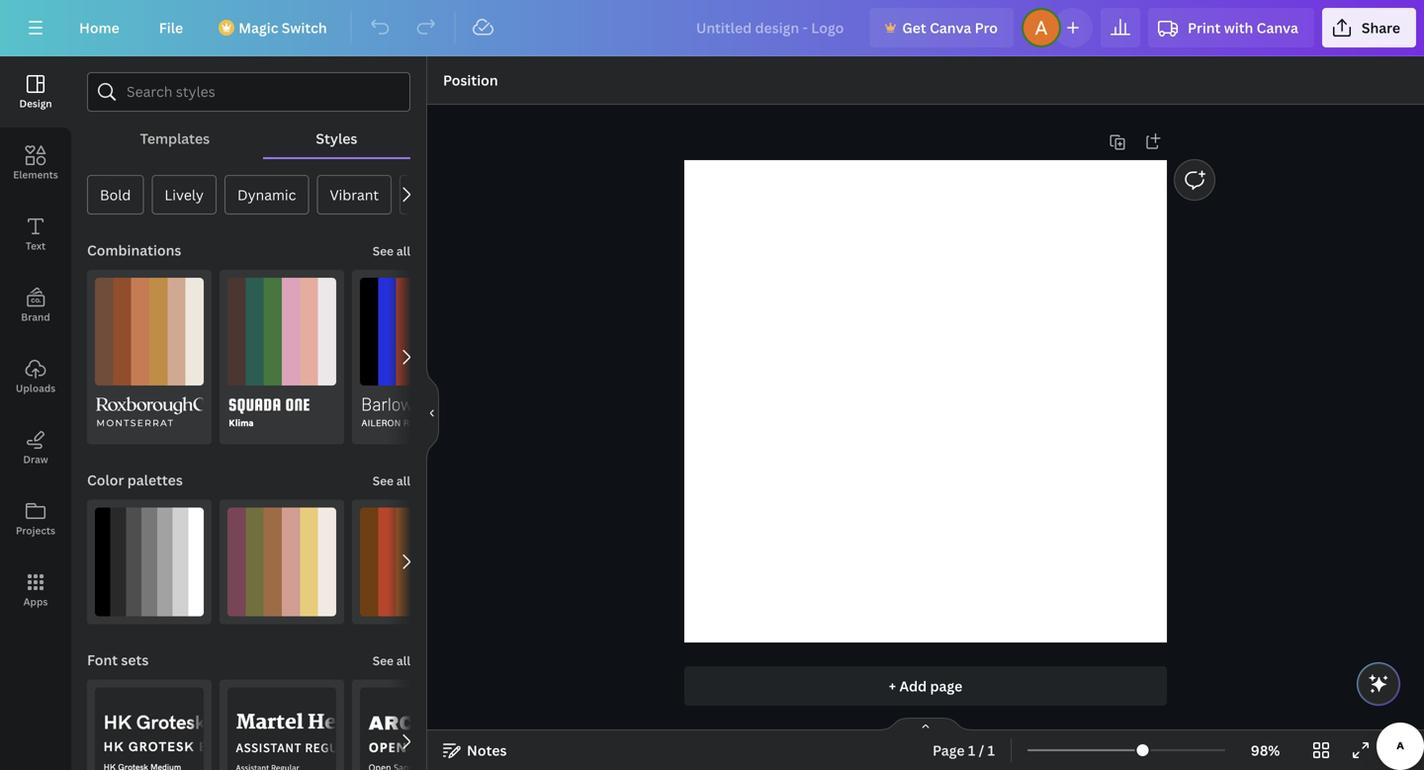 Task type: describe. For each thing, give the bounding box(es) containing it.
file
[[159, 18, 183, 37]]

bold button
[[87, 175, 144, 215]]

bold
[[100, 185, 131, 204]]

combinations
[[87, 241, 181, 260]]

uploads
[[16, 382, 56, 395]]

Search styles search field
[[127, 73, 371, 111]]

notes button
[[435, 735, 515, 767]]

projects button
[[0, 484, 71, 555]]

lively
[[165, 185, 204, 204]]

with
[[1224, 18, 1254, 37]]

vibrant button
[[317, 175, 392, 215]]

see for color palettes
[[373, 473, 394, 489]]

text
[[26, 239, 46, 253]]

+
[[889, 677, 896, 696]]

show pages image
[[878, 717, 973, 733]]

magic
[[239, 18, 278, 37]]

color
[[87, 471, 124, 490]]

magic switch
[[239, 18, 327, 37]]

dynamic
[[237, 185, 296, 204]]

elements
[[13, 168, 58, 182]]

position
[[443, 71, 498, 90]]

get canva pro button
[[870, 8, 1014, 47]]

apply "pumpkin pie" style image
[[360, 508, 469, 617]]

Design title text field
[[680, 8, 862, 47]]

combinations button
[[85, 230, 183, 270]]

uploads button
[[0, 341, 71, 413]]

98% button
[[1234, 735, 1298, 767]]

position button
[[435, 64, 506, 96]]

elements button
[[0, 128, 71, 199]]

color palettes button
[[85, 461, 185, 500]]

templates button
[[87, 120, 263, 157]]

side panel tab list
[[0, 56, 71, 626]]

+ add page
[[889, 677, 963, 696]]

styles button
[[263, 120, 411, 157]]

page 1 / 1
[[933, 741, 995, 760]]

page
[[933, 741, 965, 760]]

dynamic button
[[225, 175, 309, 215]]

all for font sets
[[397, 653, 411, 669]]

see all for combinations
[[373, 243, 411, 259]]

brand
[[21, 311, 50, 324]]

notes
[[467, 741, 507, 760]]

add
[[900, 677, 927, 696]]



Task type: vqa. For each thing, say whether or not it's contained in the screenshot.
Search search box
no



Task type: locate. For each thing, give the bounding box(es) containing it.
0 vertical spatial see all button
[[371, 230, 413, 270]]

canva inside button
[[930, 18, 972, 37]]

see all for font sets
[[373, 653, 411, 669]]

1 see from the top
[[373, 243, 394, 259]]

0 horizontal spatial canva
[[930, 18, 972, 37]]

see for combinations
[[373, 243, 394, 259]]

canva
[[930, 18, 972, 37], [1257, 18, 1299, 37]]

projects
[[16, 524, 55, 538]]

1 vertical spatial see
[[373, 473, 394, 489]]

see for font sets
[[373, 653, 394, 669]]

canva left pro
[[930, 18, 972, 37]]

1 canva from the left
[[930, 18, 972, 37]]

print
[[1188, 18, 1221, 37]]

canva right with
[[1257, 18, 1299, 37]]

print with canva
[[1188, 18, 1299, 37]]

98%
[[1251, 741, 1280, 760]]

see all
[[373, 243, 411, 259], [373, 473, 411, 489], [373, 653, 411, 669]]

1 see all button from the top
[[371, 230, 413, 270]]

get
[[903, 18, 927, 37]]

share
[[1362, 18, 1401, 37]]

lively button
[[152, 175, 217, 215]]

apps button
[[0, 555, 71, 626]]

print with canva button
[[1149, 8, 1315, 47]]

apply "greyscale" style image
[[95, 508, 204, 617]]

2 vertical spatial see all
[[373, 653, 411, 669]]

vibrant
[[330, 185, 379, 204]]

1 vertical spatial all
[[397, 473, 411, 489]]

all for combinations
[[397, 243, 411, 259]]

see
[[373, 243, 394, 259], [373, 473, 394, 489], [373, 653, 394, 669]]

1 right /
[[988, 741, 995, 760]]

see all button for font sets
[[371, 641, 413, 680]]

2 see all from the top
[[373, 473, 411, 489]]

0 vertical spatial see
[[373, 243, 394, 259]]

2 see all button from the top
[[371, 461, 413, 500]]

draw button
[[0, 413, 71, 484]]

text button
[[0, 199, 71, 270]]

1 vertical spatial see all button
[[371, 461, 413, 500]]

+ add page button
[[685, 667, 1167, 706]]

share button
[[1323, 8, 1417, 47]]

see all for color palettes
[[373, 473, 411, 489]]

get canva pro
[[903, 18, 998, 37]]

font
[[87, 651, 118, 670]]

1 horizontal spatial 1
[[988, 741, 995, 760]]

1 left /
[[968, 741, 976, 760]]

templates
[[140, 129, 210, 148]]

2 vertical spatial all
[[397, 653, 411, 669]]

2 all from the top
[[397, 473, 411, 489]]

2 canva from the left
[[1257, 18, 1299, 37]]

switch
[[282, 18, 327, 37]]

apps
[[23, 596, 48, 609]]

1 see all from the top
[[373, 243, 411, 259]]

1
[[968, 741, 976, 760], [988, 741, 995, 760]]

2 vertical spatial see
[[373, 653, 394, 669]]

1 1 from the left
[[968, 741, 976, 760]]

hide image
[[426, 366, 439, 461]]

3 see all from the top
[[373, 653, 411, 669]]

file button
[[143, 8, 199, 47]]

1 horizontal spatial canva
[[1257, 18, 1299, 37]]

see all button
[[371, 230, 413, 270], [371, 461, 413, 500], [371, 641, 413, 680]]

design
[[19, 97, 52, 110]]

palettes
[[127, 471, 183, 490]]

/
[[979, 741, 985, 760]]

page
[[930, 677, 963, 696]]

draw
[[23, 453, 48, 466]]

3 see all button from the top
[[371, 641, 413, 680]]

brand button
[[0, 270, 71, 341]]

canva inside "dropdown button"
[[1257, 18, 1299, 37]]

sets
[[121, 651, 149, 670]]

main menu bar
[[0, 0, 1425, 56]]

2 1 from the left
[[988, 741, 995, 760]]

see all button for combinations
[[371, 230, 413, 270]]

all for color palettes
[[397, 473, 411, 489]]

home link
[[63, 8, 135, 47]]

0 vertical spatial see all
[[373, 243, 411, 259]]

pro
[[975, 18, 998, 37]]

see all button for color palettes
[[371, 461, 413, 500]]

3 see from the top
[[373, 653, 394, 669]]

font sets
[[87, 651, 149, 670]]

1 vertical spatial see all
[[373, 473, 411, 489]]

font sets button
[[85, 641, 151, 680]]

0 vertical spatial all
[[397, 243, 411, 259]]

apply "vintage botany" style image
[[228, 508, 336, 617]]

1 all from the top
[[397, 243, 411, 259]]

magic switch button
[[207, 8, 343, 47]]

3 all from the top
[[397, 653, 411, 669]]

all
[[397, 243, 411, 259], [397, 473, 411, 489], [397, 653, 411, 669]]

styles
[[316, 129, 357, 148]]

color palettes
[[87, 471, 183, 490]]

home
[[79, 18, 119, 37]]

0 horizontal spatial 1
[[968, 741, 976, 760]]

design button
[[0, 56, 71, 128]]

2 vertical spatial see all button
[[371, 641, 413, 680]]

2 see from the top
[[373, 473, 394, 489]]



